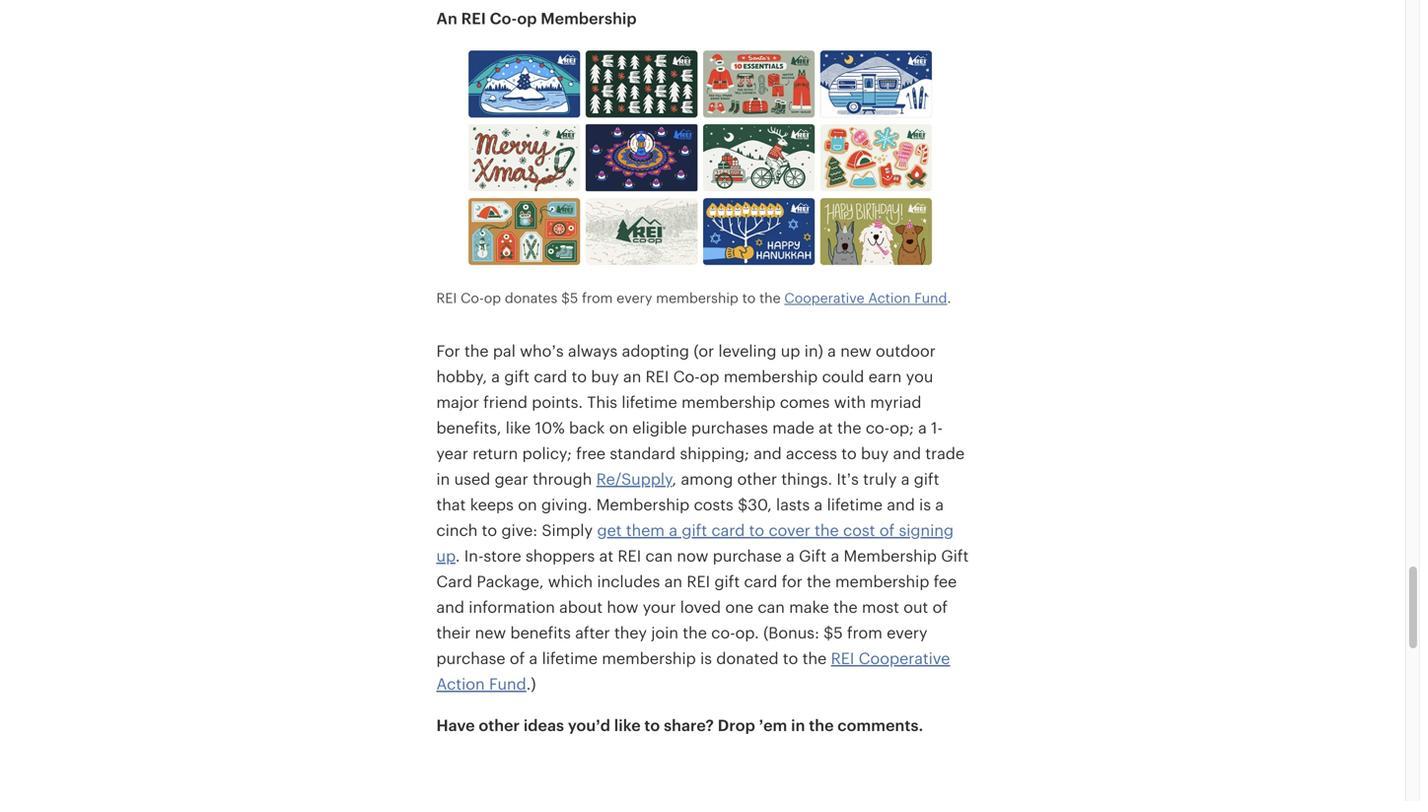 Task type: describe. For each thing, give the bounding box(es) containing it.
gift inside . in-store shoppers at rei can now purchase a gift a membership gift card package, which includes an rei gift card for the membership fee and information about how your loved one can make the most out of their new benefits after they join the co-op. (bonus: $5 from every purchase of a lifetime membership is donated to the
[[715, 573, 740, 591]]

the left pal
[[465, 342, 489, 360]]

for
[[436, 342, 460, 360]]

. inside . in-store shoppers at rei can now purchase a gift a membership gift card package, which includes an rei gift card for the membership fee and information about how your loved one can make the most out of their new benefits after they join the co-op. (bonus: $5 from every purchase of a lifetime membership is donated to the
[[456, 547, 460, 565]]

op;
[[890, 419, 914, 437]]

their
[[436, 624, 471, 642]]

the left most
[[833, 598, 858, 616]]

pal
[[493, 342, 516, 360]]

leveling
[[719, 342, 777, 360]]

to up it's
[[842, 444, 857, 463]]

points.
[[532, 393, 583, 411]]

store
[[484, 547, 521, 565]]

your
[[643, 598, 676, 616]]

signing
[[899, 521, 954, 539]]

cinch
[[436, 521, 478, 539]]

1-
[[931, 419, 943, 437]]

benefits,
[[436, 419, 502, 437]]

1 horizontal spatial co-
[[490, 9, 517, 27]]

to inside . in-store shoppers at rei can now purchase a gift a membership gift card package, which includes an rei gift card for the membership fee and information about how your loved one can make the most out of their new benefits after they join the co-op. (bonus: $5 from every purchase of a lifetime membership is donated to the
[[783, 649, 798, 668]]

and down 'made'
[[754, 444, 782, 463]]

the inside get them a gift card to cover the cost of signing up
[[815, 521, 839, 539]]

in)
[[805, 342, 823, 360]]

keeps
[[470, 496, 514, 514]]

1 horizontal spatial fund
[[915, 290, 947, 306]]

.)
[[526, 675, 540, 693]]

gear
[[495, 470, 528, 488]]

get
[[597, 521, 622, 539]]

used
[[454, 470, 490, 488]]

lasts
[[776, 496, 810, 514]]

rei inside the for the pal who's always adopting (or leveling up in) a new outdoor hobby, a gift card to buy an rei co-op membership could earn you major friend points. this lifetime membership comes with myriad benefits, like 10% back on eligible purchases made at the co-op; a 1- year return policy; free standard shipping; and access to buy and trade in used gear through
[[646, 367, 669, 386]]

fund inside "rei cooperative action fund"
[[489, 675, 526, 693]]

for
[[782, 573, 803, 591]]

rei up for
[[436, 290, 457, 306]]

co- inside the for the pal who's always adopting (or leveling up in) a new outdoor hobby, a gift card to buy an rei co-op membership could earn you major friend points. this lifetime membership comes with myriad benefits, like 10% back on eligible purchases made at the co-op; a 1- year return policy; free standard shipping; and access to buy and trade in used gear through
[[673, 367, 700, 386]]

information
[[469, 598, 555, 616]]

e/supply link
[[606, 470, 672, 488]]

membership up "purchases"
[[682, 393, 776, 411]]

things.
[[782, 470, 832, 488]]

$5 inside . in-store shoppers at rei can now purchase a gift a membership gift card package, which includes an rei gift card for the membership fee and information about how your loved one can make the most out of their new benefits after they join the co-op. (bonus: $5 from every purchase of a lifetime membership is donated to the
[[824, 624, 843, 642]]

eligible
[[633, 419, 687, 437]]

op.
[[735, 624, 759, 642]]

r
[[596, 470, 606, 488]]

a collection of illustrated rei gift cards image
[[436, 47, 969, 273]]

membership down leveling
[[724, 367, 818, 386]]

could
[[822, 367, 864, 386]]

of inside get them a gift card to cover the cost of signing up
[[880, 521, 895, 539]]

an rei co-op membership
[[436, 9, 637, 27]]

membership down 'join'
[[602, 649, 696, 668]]

the right 'em
[[809, 717, 834, 735]]

always
[[568, 342, 618, 360]]

earn
[[869, 367, 902, 386]]

like inside the for the pal who's always adopting (or leveling up in) a new outdoor hobby, a gift card to buy an rei co-op membership could earn you major friend points. this lifetime membership comes with myriad benefits, like 10% back on eligible purchases made at the co-op; a 1- year return policy; free standard shipping; and access to buy and trade in used gear through
[[506, 419, 531, 437]]

make
[[789, 598, 829, 616]]

is inside , among other things. it's truly a gift that keeps on giving. membership costs $30, lasts a lifetime and is a cinch to give: simply
[[919, 496, 931, 514]]

most
[[862, 598, 899, 616]]

you
[[906, 367, 933, 386]]

hobby,
[[436, 367, 487, 386]]

from inside . in-store shoppers at rei can now purchase a gift a membership gift card package, which includes an rei gift card for the membership fee and information about how your loved one can make the most out of their new benefits after they join the co-op. (bonus: $5 from every purchase of a lifetime membership is donated to the
[[847, 624, 883, 642]]

gift inside , among other things. it's truly a gift that keeps on giving. membership costs $30, lasts a lifetime and is a cinch to give: simply
[[914, 470, 939, 488]]

through
[[533, 470, 592, 488]]

drop
[[718, 717, 755, 735]]

this
[[587, 393, 617, 411]]

in-
[[464, 547, 484, 565]]

rei up includes
[[618, 547, 641, 565]]

0 vertical spatial can
[[646, 547, 673, 565]]

purchases
[[691, 419, 768, 437]]

the down loved
[[683, 624, 707, 642]]

to inside , among other things. it's truly a gift that keeps on giving. membership costs $30, lasts a lifetime and is a cinch to give: simply
[[482, 521, 497, 539]]

friend
[[483, 393, 528, 411]]

outdoor
[[876, 342, 936, 360]]

2 horizontal spatial of
[[933, 598, 948, 616]]

free
[[576, 444, 606, 463]]

trade
[[926, 444, 965, 463]]

card inside . in-store shoppers at rei can now purchase a gift a membership gift card package, which includes an rei gift card for the membership fee and information about how your loved one can make the most out of their new benefits after they join the co-op. (bonus: $5 from every purchase of a lifetime membership is donated to the
[[744, 573, 778, 591]]

about
[[559, 598, 603, 616]]

rei right the an
[[461, 9, 486, 27]]

membership for among
[[596, 496, 690, 514]]

return
[[473, 444, 518, 463]]

at inside the for the pal who's always adopting (or leveling up in) a new outdoor hobby, a gift card to buy an rei co-op membership could earn you major friend points. this lifetime membership comes with myriad benefits, like 10% back on eligible purchases made at the co-op; a 1- year return policy; free standard shipping; and access to buy and trade in used gear through
[[819, 419, 833, 437]]

1 gift from the left
[[799, 547, 827, 565]]

package,
[[477, 573, 544, 591]]

have
[[436, 717, 475, 735]]

includes
[[597, 573, 660, 591]]

1 horizontal spatial like
[[614, 717, 641, 735]]

new inside . in-store shoppers at rei can now purchase a gift a membership gift card package, which includes an rei gift card for the membership fee and information about how your loved one can make the most out of their new benefits after they join the co-op. (bonus: $5 from every purchase of a lifetime membership is donated to the
[[475, 624, 506, 642]]

an inside the for the pal who's always adopting (or leveling up in) a new outdoor hobby, a gift card to buy an rei co-op membership could earn you major friend points. this lifetime membership comes with myriad benefits, like 10% back on eligible purchases made at the co-op; a 1- year return policy; free standard shipping; and access to buy and trade in used gear through
[[623, 367, 641, 386]]

you'd
[[568, 717, 611, 735]]

0 vertical spatial membership
[[541, 9, 637, 27]]

0 vertical spatial action
[[868, 290, 911, 306]]

after
[[575, 624, 610, 642]]

1 vertical spatial buy
[[861, 444, 889, 463]]

fee
[[934, 573, 957, 591]]

adopting
[[622, 342, 689, 360]]

get them a gift card to cover the cost of signing up link
[[436, 521, 954, 565]]

giving.
[[541, 496, 592, 514]]

0 vertical spatial buy
[[591, 367, 619, 386]]

join
[[651, 624, 679, 642]]

2 vertical spatial of
[[510, 649, 525, 668]]

for the pal who's always adopting (or leveling up in) a new outdoor hobby, a gift card to buy an rei co-op membership could earn you major friend points. this lifetime membership comes with myriad benefits, like 10% back on eligible purchases made at the co-op; a 1- year return policy; free standard shipping; and access to buy and trade in used gear through
[[436, 342, 965, 488]]

the up leveling
[[760, 290, 781, 306]]

share?
[[664, 717, 714, 735]]

simply
[[542, 521, 593, 539]]

truly
[[863, 470, 897, 488]]

out
[[904, 598, 928, 616]]

get them a gift card to cover the cost of signing up
[[436, 521, 954, 565]]

is inside . in-store shoppers at rei can now purchase a gift a membership gift card package, which includes an rei gift card for the membership fee and information about how your loved one can make the most out of their new benefits after they join the co-op. (bonus: $5 from every purchase of a lifetime membership is donated to the
[[700, 649, 712, 668]]

access
[[786, 444, 837, 463]]

0 vertical spatial from
[[582, 290, 613, 306]]

they
[[614, 624, 647, 642]]

'em
[[759, 717, 787, 735]]

(bonus:
[[763, 624, 819, 642]]

comes
[[780, 393, 830, 411]]

an inside . in-store shoppers at rei can now purchase a gift a membership gift card package, which includes an rei gift card for the membership fee and information about how your loved one can make the most out of their new benefits after they join the co-op. (bonus: $5 from every purchase of a lifetime membership is donated to the
[[664, 573, 683, 591]]

one
[[725, 598, 754, 616]]

the right for
[[807, 573, 831, 591]]

1 horizontal spatial purchase
[[713, 547, 782, 565]]

that
[[436, 496, 466, 514]]

have other ideas you'd like to share? drop 'em in the comments.
[[436, 717, 923, 735]]

donates
[[505, 290, 558, 306]]

card inside the for the pal who's always adopting (or leveling up in) a new outdoor hobby, a gift card to buy an rei co-op membership could earn you major friend points. this lifetime membership comes with myriad benefits, like 10% back on eligible purchases made at the co-op; a 1- year return policy; free standard shipping; and access to buy and trade in used gear through
[[534, 367, 567, 386]]

the down the (bonus:
[[803, 649, 827, 668]]

1 horizontal spatial can
[[758, 598, 785, 616]]

benefits
[[510, 624, 571, 642]]



Task type: vqa. For each thing, say whether or not it's contained in the screenshot.
e/Supply
yes



Task type: locate. For each thing, give the bounding box(es) containing it.
$30,
[[738, 496, 772, 514]]

year
[[436, 444, 468, 463]]

with
[[834, 393, 866, 411]]

made
[[772, 419, 815, 437]]

1 vertical spatial membership
[[596, 496, 690, 514]]

is left donated
[[700, 649, 712, 668]]

other up $30,
[[737, 470, 777, 488]]

1 vertical spatial up
[[436, 547, 456, 565]]

1 vertical spatial .
[[456, 547, 460, 565]]

1 vertical spatial card
[[712, 521, 745, 539]]

which
[[548, 573, 593, 591]]

card inside get them a gift card to cover the cost of signing up
[[712, 521, 745, 539]]

0 horizontal spatial at
[[599, 547, 614, 565]]

other right have
[[479, 717, 520, 735]]

1 horizontal spatial action
[[868, 290, 911, 306]]

cover
[[769, 521, 811, 539]]

new down information
[[475, 624, 506, 642]]

new up could on the right
[[841, 342, 872, 360]]

0 vertical spatial like
[[506, 419, 531, 437]]

1 horizontal spatial of
[[880, 521, 895, 539]]

every
[[617, 290, 652, 306], [887, 624, 928, 642]]

0 horizontal spatial $5
[[561, 290, 578, 306]]

a inside get them a gift card to cover the cost of signing up
[[669, 521, 678, 539]]

co- down one
[[711, 624, 735, 642]]

to up leveling
[[742, 290, 756, 306]]

1 vertical spatial co-
[[711, 624, 735, 642]]

0 vertical spatial every
[[617, 290, 652, 306]]

1 horizontal spatial at
[[819, 419, 833, 437]]

at
[[819, 419, 833, 437], [599, 547, 614, 565]]

gift down "trade"
[[914, 470, 939, 488]]

$5
[[561, 290, 578, 306], [824, 624, 843, 642]]

back
[[569, 419, 605, 437]]

of down "benefits"
[[510, 649, 525, 668]]

0 horizontal spatial co-
[[711, 624, 735, 642]]

0 horizontal spatial is
[[700, 649, 712, 668]]

1 horizontal spatial co-
[[866, 419, 890, 437]]

up up 'card' on the left of the page
[[436, 547, 456, 565]]

myriad
[[870, 393, 922, 411]]

0 horizontal spatial up
[[436, 547, 456, 565]]

2 vertical spatial card
[[744, 573, 778, 591]]

10%
[[535, 419, 565, 437]]

1 horizontal spatial up
[[781, 342, 800, 360]]

from down most
[[847, 624, 883, 642]]

to
[[742, 290, 756, 306], [572, 367, 587, 386], [842, 444, 857, 463], [482, 521, 497, 539], [749, 521, 765, 539], [783, 649, 798, 668], [644, 717, 660, 735]]

co-
[[866, 419, 890, 437], [711, 624, 735, 642]]

1 vertical spatial lifetime
[[827, 496, 883, 514]]

2 vertical spatial membership
[[844, 547, 937, 565]]

among
[[681, 470, 733, 488]]

co- down (or
[[673, 367, 700, 386]]

purchase down their
[[436, 649, 506, 668]]

2 horizontal spatial lifetime
[[827, 496, 883, 514]]

0 horizontal spatial .
[[456, 547, 460, 565]]

of right out
[[933, 598, 948, 616]]

lifetime
[[622, 393, 677, 411], [827, 496, 883, 514], [542, 649, 598, 668]]

1 vertical spatial in
[[791, 717, 805, 735]]

1 vertical spatial cooperative
[[859, 649, 950, 668]]

on inside the for the pal who's always adopting (or leveling up in) a new outdoor hobby, a gift card to buy an rei co-op membership could earn you major friend points. this lifetime membership comes with myriad benefits, like 10% back on eligible purchases made at the co-op; a 1- year return policy; free standard shipping; and access to buy and trade in used gear through
[[609, 419, 628, 437]]

fund
[[915, 290, 947, 306], [489, 675, 526, 693]]

0 vertical spatial of
[[880, 521, 895, 539]]

0 horizontal spatial op
[[484, 290, 501, 306]]

give:
[[502, 521, 538, 539]]

op inside the for the pal who's always adopting (or leveling up in) a new outdoor hobby, a gift card to buy an rei co-op membership could earn you major friend points. this lifetime membership comes with myriad benefits, like 10% back on eligible purchases made at the co-op; a 1- year return policy; free standard shipping; and access to buy and trade in used gear through
[[700, 367, 720, 386]]

0 horizontal spatial action
[[436, 675, 485, 693]]

cooperative inside "rei cooperative action fund"
[[859, 649, 950, 668]]

1 vertical spatial op
[[484, 290, 501, 306]]

rei down adopting
[[646, 367, 669, 386]]

0 vertical spatial lifetime
[[622, 393, 677, 411]]

(or
[[694, 342, 714, 360]]

0 vertical spatial co-
[[490, 9, 517, 27]]

membership inside . in-store shoppers at rei can now purchase a gift a membership gift card package, which includes an rei gift card for the membership fee and information about how your loved one can make the most out of their new benefits after they join the co-op. (bonus: $5 from every purchase of a lifetime membership is donated to the
[[844, 547, 937, 565]]

rei cooperative action fund link
[[436, 649, 950, 693]]

fund up ideas at left bottom
[[489, 675, 526, 693]]

op left donates
[[484, 290, 501, 306]]

1 vertical spatial an
[[664, 573, 683, 591]]

card left for
[[744, 573, 778, 591]]

co- down "myriad"
[[866, 419, 890, 437]]

1 horizontal spatial buy
[[861, 444, 889, 463]]

0 vertical spatial at
[[819, 419, 833, 437]]

lifetime inside the for the pal who's always adopting (or leveling up in) a new outdoor hobby, a gift card to buy an rei co-op membership could earn you major friend points. this lifetime membership comes with myriad benefits, like 10% back on eligible purchases made at the co-op; a 1- year return policy; free standard shipping; and access to buy and trade in used gear through
[[622, 393, 677, 411]]

0 vertical spatial up
[[781, 342, 800, 360]]

shipping;
[[680, 444, 750, 463]]

rei cooperative action fund
[[436, 649, 950, 693]]

to down always
[[572, 367, 587, 386]]

rei inside "rei cooperative action fund"
[[831, 649, 855, 668]]

co-
[[490, 9, 517, 27], [461, 290, 484, 306], [673, 367, 700, 386]]

r link
[[596, 470, 606, 488]]

on up give:
[[518, 496, 537, 514]]

other inside , among other things. it's truly a gift that keeps on giving. membership costs $30, lasts a lifetime and is a cinch to give: simply
[[737, 470, 777, 488]]

major
[[436, 393, 479, 411]]

1 horizontal spatial .
[[947, 290, 951, 306]]

new inside the for the pal who's always adopting (or leveling up in) a new outdoor hobby, a gift card to buy an rei co-op membership could earn you major friend points. this lifetime membership comes with myriad benefits, like 10% back on eligible purchases made at the co-op; a 1- year return policy; free standard shipping; and access to buy and trade in used gear through
[[841, 342, 872, 360]]

purchase
[[713, 547, 782, 565], [436, 649, 506, 668]]

1 vertical spatial other
[[479, 717, 520, 735]]

card down costs at bottom
[[712, 521, 745, 539]]

action up the outdoor
[[868, 290, 911, 306]]

and down truly
[[887, 496, 915, 514]]

1 vertical spatial is
[[700, 649, 712, 668]]

$5 down make on the bottom right of the page
[[824, 624, 843, 642]]

.
[[947, 290, 951, 306], [456, 547, 460, 565]]

every up adopting
[[617, 290, 652, 306]]

2 vertical spatial op
[[700, 367, 720, 386]]

1 horizontal spatial an
[[664, 573, 683, 591]]

cooperative down out
[[859, 649, 950, 668]]

1 horizontal spatial every
[[887, 624, 928, 642]]

lifetime up eligible
[[622, 393, 677, 411]]

at down get
[[599, 547, 614, 565]]

it's
[[837, 470, 859, 488]]

buy up this
[[591, 367, 619, 386]]

2 vertical spatial lifetime
[[542, 649, 598, 668]]

co- left donates
[[461, 290, 484, 306]]

1 horizontal spatial gift
[[941, 547, 969, 565]]

in inside the for the pal who's always adopting (or leveling up in) a new outdoor hobby, a gift card to buy an rei co-op membership could earn you major friend points. this lifetime membership comes with myriad benefits, like 10% back on eligible purchases made at the co-op; a 1- year return policy; free standard shipping; and access to buy and trade in used gear through
[[436, 470, 450, 488]]

up inside the for the pal who's always adopting (or leveling up in) a new outdoor hobby, a gift card to buy an rei co-op membership could earn you major friend points. this lifetime membership comes with myriad benefits, like 10% back on eligible purchases made at the co-op; a 1- year return policy; free standard shipping; and access to buy and trade in used gear through
[[781, 342, 800, 360]]

0 vertical spatial an
[[623, 367, 641, 386]]

how
[[607, 598, 639, 616]]

0 vertical spatial cooperative
[[785, 290, 865, 306]]

1 horizontal spatial $5
[[824, 624, 843, 642]]

now
[[677, 547, 709, 565]]

shoppers
[[526, 547, 595, 565]]

cost
[[843, 521, 875, 539]]

0 horizontal spatial in
[[436, 470, 450, 488]]

1 vertical spatial purchase
[[436, 649, 506, 668]]

in right 'em
[[791, 717, 805, 735]]

from up always
[[582, 290, 613, 306]]

1 horizontal spatial from
[[847, 624, 883, 642]]

who's
[[520, 342, 564, 360]]

,
[[672, 470, 677, 488]]

action inside "rei cooperative action fund"
[[436, 675, 485, 693]]

like down friend at the left
[[506, 419, 531, 437]]

gift up one
[[715, 573, 740, 591]]

1 horizontal spatial in
[[791, 717, 805, 735]]

cooperative action fund link
[[785, 290, 947, 306]]

1 horizontal spatial on
[[609, 419, 628, 437]]

0 vertical spatial in
[[436, 470, 450, 488]]

the down with
[[837, 419, 862, 437]]

rei up loved
[[687, 573, 710, 591]]

op right the an
[[517, 9, 537, 27]]

. in-store shoppers at rei can now purchase a gift a membership gift card package, which includes an rei gift card for the membership fee and information about how your loved one can make the most out of their new benefits after they join the co-op. (bonus: $5 from every purchase of a lifetime membership is donated to the
[[436, 547, 969, 668]]

0 horizontal spatial from
[[582, 290, 613, 306]]

of
[[880, 521, 895, 539], [933, 598, 948, 616], [510, 649, 525, 668]]

co- inside . in-store shoppers at rei can now purchase a gift a membership gift card package, which includes an rei gift card for the membership fee and information about how your loved one can make the most out of their new benefits after they join the co-op. (bonus: $5 from every purchase of a lifetime membership is donated to the
[[711, 624, 735, 642]]

comments.
[[838, 717, 923, 735]]

card up points.
[[534, 367, 567, 386]]

them
[[626, 521, 665, 539]]

membership
[[541, 9, 637, 27], [596, 496, 690, 514], [844, 547, 937, 565]]

gift up fee
[[941, 547, 969, 565]]

is
[[919, 496, 931, 514], [700, 649, 712, 668]]

on
[[609, 419, 628, 437], [518, 496, 537, 514]]

rei co-op donates $5 from every membership to the cooperative action fund .
[[436, 290, 951, 306]]

lifetime down after
[[542, 649, 598, 668]]

every inside . in-store shoppers at rei can now purchase a gift a membership gift card package, which includes an rei gift card for the membership fee and information about how your loved one can make the most out of their new benefits after they join the co-op. (bonus: $5 from every purchase of a lifetime membership is donated to the
[[887, 624, 928, 642]]

0 vertical spatial $5
[[561, 290, 578, 306]]

to down keeps
[[482, 521, 497, 539]]

0 horizontal spatial buy
[[591, 367, 619, 386]]

co- right the an
[[490, 9, 517, 27]]

gift inside the for the pal who's always adopting (or leveling up in) a new outdoor hobby, a gift card to buy an rei co-op membership could earn you major friend points. this lifetime membership comes with myriad benefits, like 10% back on eligible purchases made at the co-op; a 1- year return policy; free standard shipping; and access to buy and trade in used gear through
[[504, 367, 530, 386]]

cooperative up in)
[[785, 290, 865, 306]]

loved
[[680, 598, 721, 616]]

and inside , among other things. it's truly a gift that keeps on giving. membership costs $30, lasts a lifetime and is a cinch to give: simply
[[887, 496, 915, 514]]

on down this
[[609, 419, 628, 437]]

membership for in-
[[844, 547, 937, 565]]

can down them
[[646, 547, 673, 565]]

to down the (bonus:
[[783, 649, 798, 668]]

0 vertical spatial is
[[919, 496, 931, 514]]

gift
[[799, 547, 827, 565], [941, 547, 969, 565]]

0 horizontal spatial of
[[510, 649, 525, 668]]

to inside get them a gift card to cover the cost of signing up
[[749, 521, 765, 539]]

1 vertical spatial fund
[[489, 675, 526, 693]]

action
[[868, 290, 911, 306], [436, 675, 485, 693]]

the left cost
[[815, 521, 839, 539]]

lifetime inside , among other things. it's truly a gift that keeps on giving. membership costs $30, lasts a lifetime and is a cinch to give: simply
[[827, 496, 883, 514]]

and up their
[[436, 598, 465, 616]]

1 vertical spatial co-
[[461, 290, 484, 306]]

op down (or
[[700, 367, 720, 386]]

op
[[517, 9, 537, 27], [484, 290, 501, 306], [700, 367, 720, 386]]

lifetime up cost
[[827, 496, 883, 514]]

an
[[436, 9, 457, 27]]

card
[[534, 367, 567, 386], [712, 521, 745, 539], [744, 573, 778, 591]]

on inside , among other things. it's truly a gift that keeps on giving. membership costs $30, lasts a lifetime and is a cinch to give: simply
[[518, 496, 537, 514]]

0 vertical spatial card
[[534, 367, 567, 386]]

r e/supply
[[596, 470, 672, 488]]

membership up (or
[[656, 290, 739, 306]]

purchase down cover
[[713, 547, 782, 565]]

can right one
[[758, 598, 785, 616]]

1 vertical spatial on
[[518, 496, 537, 514]]

0 vertical spatial .
[[947, 290, 951, 306]]

co- for op;
[[866, 419, 890, 437]]

up left in)
[[781, 342, 800, 360]]

to left share?
[[644, 717, 660, 735]]

buy
[[591, 367, 619, 386], [861, 444, 889, 463]]

gift up now
[[682, 521, 707, 539]]

card
[[436, 573, 473, 591]]

0 horizontal spatial purchase
[[436, 649, 506, 668]]

gift up for
[[799, 547, 827, 565]]

1 vertical spatial at
[[599, 547, 614, 565]]

every down out
[[887, 624, 928, 642]]

1 vertical spatial $5
[[824, 624, 843, 642]]

rei up comments.
[[831, 649, 855, 668]]

a
[[828, 342, 836, 360], [491, 367, 500, 386], [918, 419, 927, 437], [901, 470, 910, 488], [814, 496, 823, 514], [935, 496, 944, 514], [669, 521, 678, 539], [786, 547, 795, 565], [831, 547, 840, 565], [529, 649, 538, 668]]

gift inside get them a gift card to cover the cost of signing up
[[682, 521, 707, 539]]

0 vertical spatial purchase
[[713, 547, 782, 565]]

like right the you'd
[[614, 717, 641, 735]]

co- for op.
[[711, 624, 735, 642]]

1 horizontal spatial lifetime
[[622, 393, 677, 411]]

membership inside , among other things. it's truly a gift that keeps on giving. membership costs $30, lasts a lifetime and is a cinch to give: simply
[[596, 496, 690, 514]]

1 horizontal spatial is
[[919, 496, 931, 514]]

is up signing
[[919, 496, 931, 514]]

0 horizontal spatial fund
[[489, 675, 526, 693]]

policy;
[[522, 444, 572, 463]]

1 vertical spatial new
[[475, 624, 506, 642]]

0 horizontal spatial an
[[623, 367, 641, 386]]

up inside get them a gift card to cover the cost of signing up
[[436, 547, 456, 565]]

0 horizontal spatial can
[[646, 547, 673, 565]]

0 vertical spatial new
[[841, 342, 872, 360]]

fund up the outdoor
[[915, 290, 947, 306]]

and down op;
[[893, 444, 921, 463]]

, among other things. it's truly a gift that keeps on giving. membership costs $30, lasts a lifetime and is a cinch to give: simply
[[436, 470, 944, 539]]

and inside . in-store shoppers at rei can now purchase a gift a membership gift card package, which includes an rei gift card for the membership fee and information about how your loved one can make the most out of their new benefits after they join the co-op. (bonus: $5 from every purchase of a lifetime membership is donated to the
[[436, 598, 465, 616]]

gift up friend at the left
[[504, 367, 530, 386]]

0 vertical spatial op
[[517, 9, 537, 27]]

an down adopting
[[623, 367, 641, 386]]

0 vertical spatial other
[[737, 470, 777, 488]]

2 gift from the left
[[941, 547, 969, 565]]

1 vertical spatial like
[[614, 717, 641, 735]]

2 horizontal spatial co-
[[673, 367, 700, 386]]

1 vertical spatial can
[[758, 598, 785, 616]]

1 horizontal spatial op
[[517, 9, 537, 27]]

at inside . in-store shoppers at rei can now purchase a gift a membership gift card package, which includes an rei gift card for the membership fee and information about how your loved one can make the most out of their new benefits after they join the co-op. (bonus: $5 from every purchase of a lifetime membership is donated to the
[[599, 547, 614, 565]]

donated
[[716, 649, 779, 668]]

1 vertical spatial from
[[847, 624, 883, 642]]

0 horizontal spatial gift
[[799, 547, 827, 565]]

to down $30,
[[749, 521, 765, 539]]

at up access
[[819, 419, 833, 437]]

lifetime inside . in-store shoppers at rei can now purchase a gift a membership gift card package, which includes an rei gift card for the membership fee and information about how your loved one can make the most out of their new benefits after they join the co-op. (bonus: $5 from every purchase of a lifetime membership is donated to the
[[542, 649, 598, 668]]

0 horizontal spatial like
[[506, 419, 531, 437]]

0 horizontal spatial other
[[479, 717, 520, 735]]

standard
[[610, 444, 676, 463]]

costs
[[694, 496, 734, 514]]

an up your
[[664, 573, 683, 591]]

action up have
[[436, 675, 485, 693]]

can
[[646, 547, 673, 565], [758, 598, 785, 616]]

of right cost
[[880, 521, 895, 539]]

0 vertical spatial co-
[[866, 419, 890, 437]]

$5 right donates
[[561, 290, 578, 306]]

up
[[781, 342, 800, 360], [436, 547, 456, 565]]

2 vertical spatial co-
[[673, 367, 700, 386]]

ideas
[[524, 717, 564, 735]]

in up that
[[436, 470, 450, 488]]

buy up truly
[[861, 444, 889, 463]]

2 horizontal spatial op
[[700, 367, 720, 386]]

0 horizontal spatial on
[[518, 496, 537, 514]]

membership up most
[[835, 573, 930, 591]]

0 vertical spatial on
[[609, 419, 628, 437]]

0 horizontal spatial every
[[617, 290, 652, 306]]

co- inside the for the pal who's always adopting (or leveling up in) a new outdoor hobby, a gift card to buy an rei co-op membership could earn you major friend points. this lifetime membership comes with myriad benefits, like 10% back on eligible purchases made at the co-op; a 1- year return policy; free standard shipping; and access to buy and trade in used gear through
[[866, 419, 890, 437]]



